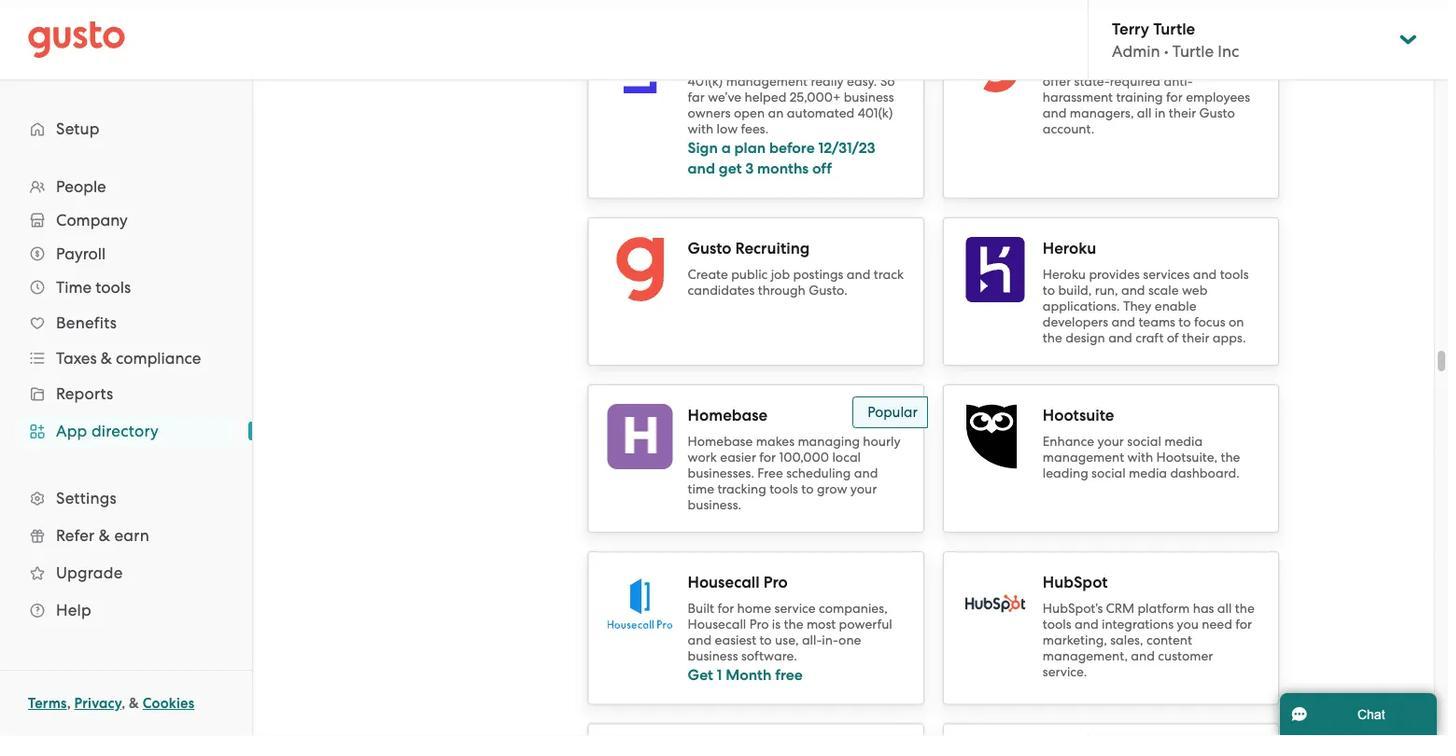 Task type: describe. For each thing, give the bounding box(es) containing it.
powerful
[[839, 618, 892, 633]]

is
[[772, 618, 781, 633]]

you inside with gusto learning, you can now offer state-required anti- harassment training for employees and managers, all in their gusto account.
[[1172, 58, 1194, 74]]

now
[[1222, 58, 1248, 74]]

can
[[1197, 58, 1219, 74]]

enable
[[1155, 299, 1197, 315]]

terms link
[[28, 696, 67, 712]]

the inside heroku heroku provides services and tools to build, run, and scale web applications. they enable developers and teams to focus on the design and craft of their apps.
[[1043, 331, 1062, 346]]

an
[[768, 106, 784, 121]]

hootsuite enhance your social media management with hootsuite, the leading social media dashboard.
[[1043, 406, 1240, 482]]

payroll
[[56, 245, 106, 263]]

we partner with guideline to make 401(k) management really easy. so far we've helped 25,000+ business owners open an automated 401(k) with low fees. sign a plan before 12/31/23 and get 3 months off
[[688, 58, 897, 178]]

fees.
[[741, 122, 769, 137]]

housecall pro built for home service companies, housecall pro is the most powerful and easiest to use, all-in-one business software. get 1 month free
[[688, 573, 892, 685]]

businesses.
[[688, 466, 754, 482]]

hubspot's
[[1043, 602, 1103, 617]]

1 vertical spatial turtle
[[1173, 42, 1214, 60]]

design
[[1065, 331, 1105, 346]]

owners
[[688, 106, 731, 121]]

far
[[688, 90, 705, 106]]

all inside hubspot hubspot's crm platform has all the tools and integrations you need for marketing, sales, content management, and customer service.
[[1217, 602, 1232, 617]]

1 vertical spatial 401(k)
[[858, 106, 893, 121]]

2 housecall from the top
[[688, 618, 746, 633]]

to inside housecall pro built for home service companies, housecall pro is the most powerful and easiest to use, all-in-one business software. get 1 month free
[[760, 634, 772, 649]]

2 vertical spatial &
[[129, 696, 139, 712]]

housecall pro logo image
[[607, 579, 673, 630]]

refer & earn
[[56, 527, 149, 545]]

one
[[839, 634, 861, 649]]

directory
[[91, 422, 159, 441]]

get
[[688, 667, 713, 685]]

companies,
[[819, 602, 888, 617]]

compliance
[[116, 349, 201, 368]]

applications.
[[1043, 299, 1120, 315]]

management inside hootsuite enhance your social media management with hootsuite, the leading social media dashboard.
[[1043, 450, 1124, 466]]

crm
[[1106, 602, 1134, 617]]

training
[[1116, 90, 1163, 106]]

they
[[1123, 299, 1152, 315]]

helped
[[745, 90, 787, 106]]

time
[[688, 482, 714, 498]]

all inside with gusto learning, you can now offer state-required anti- harassment training for employees and managers, all in their gusto account.
[[1137, 106, 1152, 121]]

built
[[688, 602, 714, 617]]

through
[[758, 283, 806, 299]]

hootsuite
[[1043, 406, 1114, 425]]

company button
[[19, 204, 233, 237]]

candidates
[[688, 283, 755, 299]]

service.
[[1043, 665, 1087, 681]]

apps.
[[1213, 331, 1246, 346]]

gusto recruiting create public job postings and track candidates through gusto.
[[688, 239, 904, 299]]

0 vertical spatial 401(k)
[[688, 74, 723, 90]]

cookies
[[143, 696, 194, 712]]

for inside housecall pro built for home service companies, housecall pro is the most powerful and easiest to use, all-in-one business software. get 1 month free
[[717, 602, 734, 617]]

open
[[734, 106, 765, 121]]

easier
[[720, 450, 756, 466]]

upgrade link
[[19, 556, 233, 590]]

management inside we partner with guideline to make 401(k) management really easy. so far we've helped 25,000+ business owners open an automated 401(k) with low fees. sign a plan before 12/31/23 and get 3 months off
[[726, 74, 808, 90]]

and inside with gusto learning, you can now offer state-required anti- harassment training for employees and managers, all in their gusto account.
[[1043, 106, 1067, 121]]

local
[[832, 450, 861, 466]]

easy.
[[847, 74, 877, 90]]

and up web
[[1193, 267, 1217, 283]]

tools inside dropdown button
[[95, 278, 131, 297]]

tools inside heroku heroku provides services and tools to build, run, and scale web applications. they enable developers and teams to focus on the design and craft of their apps.
[[1220, 267, 1249, 283]]

your inside hootsuite enhance your social media management with hootsuite, the leading social media dashboard.
[[1098, 435, 1124, 450]]

sales,
[[1110, 634, 1143, 649]]

& for earn
[[99, 527, 110, 545]]

sign
[[688, 139, 718, 157]]

1
[[717, 667, 722, 685]]

create
[[688, 267, 728, 283]]

terms
[[28, 696, 67, 712]]

scale
[[1148, 283, 1179, 299]]

gusto recruiting logo image
[[607, 238, 673, 303]]

1 , from the left
[[67, 696, 71, 712]]

to left build,
[[1043, 283, 1055, 299]]

enhance
[[1043, 435, 1094, 450]]

easiest
[[715, 634, 756, 649]]

has
[[1193, 602, 1214, 617]]

hubspot logo image
[[962, 593, 1028, 616]]

taxes & compliance
[[56, 349, 201, 368]]

tools inside homebase homebase makes managing hourly work easier for 100,000 local businesses. free scheduling and time tracking tools to grow your business.
[[769, 482, 798, 498]]

really
[[811, 74, 844, 90]]

and up marketing,
[[1075, 618, 1099, 633]]

and inside we partner with guideline to make 401(k) management really easy. so far we've helped 25,000+ business owners open an automated 401(k) with low fees. sign a plan before 12/31/23 and get 3 months off
[[688, 160, 715, 178]]

3
[[745, 160, 754, 178]]

inc
[[1218, 42, 1239, 60]]

your inside homebase homebase makes managing hourly work easier for 100,000 local businesses. free scheduling and time tracking tools to grow your business.
[[850, 482, 877, 498]]

managing
[[798, 435, 860, 450]]

recruiting
[[735, 239, 810, 258]]

account.
[[1043, 122, 1094, 137]]

off
[[812, 160, 832, 178]]

and left craft
[[1108, 331, 1132, 346]]

marketing,
[[1043, 634, 1107, 649]]

management,
[[1043, 649, 1128, 665]]

people
[[56, 177, 106, 196]]

low
[[717, 122, 738, 137]]

public
[[731, 267, 768, 283]]

before
[[769, 139, 815, 157]]

teams
[[1139, 315, 1175, 331]]

tracking
[[717, 482, 766, 498]]

& for compliance
[[101, 349, 112, 368]]

0 vertical spatial turtle
[[1153, 19, 1195, 38]]

for inside homebase homebase makes managing hourly work easier for 100,000 local businesses. free scheduling and time tracking tools to grow your business.
[[759, 450, 776, 466]]

terry turtle admin • turtle inc
[[1112, 19, 1239, 60]]

of
[[1167, 331, 1179, 346]]

postings
[[793, 267, 844, 283]]

and down they
[[1112, 315, 1135, 331]]

the inside housecall pro built for home service companies, housecall pro is the most powerful and easiest to use, all-in-one business software. get 1 month free
[[784, 618, 803, 633]]

homebase logo image
[[607, 405, 673, 470]]

app
[[56, 422, 87, 441]]

•
[[1164, 42, 1169, 60]]

home
[[737, 602, 771, 617]]

1 vertical spatial gusto
[[1199, 106, 1235, 121]]

and inside housecall pro built for home service companies, housecall pro is the most powerful and easiest to use, all-in-one business software. get 1 month free
[[688, 634, 712, 649]]

1 heroku from the top
[[1043, 239, 1096, 258]]

with gusto learning, you can now offer state-required anti- harassment training for employees and managers, all in their gusto account.
[[1043, 58, 1250, 137]]

we've
[[708, 90, 742, 106]]

the inside hubspot hubspot's crm platform has all the tools and integrations you need for marketing, sales, content management, and customer service.
[[1235, 602, 1255, 617]]

to down "enable"
[[1179, 315, 1191, 331]]

state-
[[1074, 74, 1110, 90]]

a
[[721, 139, 731, 157]]

gusto inside gusto recruiting create public job postings and track candidates through gusto.
[[688, 239, 732, 258]]

most
[[807, 618, 836, 633]]

we
[[688, 58, 707, 74]]

and inside homebase homebase makes managing hourly work easier for 100,000 local businesses. free scheduling and time tracking tools to grow your business.
[[854, 466, 878, 482]]

refer
[[56, 527, 95, 545]]

terms , privacy , & cookies
[[28, 696, 194, 712]]



Task type: vqa. For each thing, say whether or not it's contained in the screenshot.
developers
yes



Task type: locate. For each thing, give the bounding box(es) containing it.
benefits link
[[19, 306, 233, 340]]

0 vertical spatial with
[[759, 58, 785, 74]]

with inside hootsuite enhance your social media management with hootsuite, the leading social media dashboard.
[[1127, 450, 1153, 466]]

upgrade
[[56, 564, 123, 583]]

their down the focus
[[1182, 331, 1210, 346]]

2 vertical spatial gusto
[[688, 239, 732, 258]]

plan
[[734, 139, 766, 157]]

free
[[775, 667, 803, 685]]

1 vertical spatial you
[[1177, 618, 1199, 633]]

for
[[1166, 90, 1183, 106], [759, 450, 776, 466], [717, 602, 734, 617], [1236, 618, 1252, 633]]

1 horizontal spatial management
[[1043, 450, 1124, 466]]

& left cookies button
[[129, 696, 139, 712]]

the down the developers in the right top of the page
[[1043, 331, 1062, 346]]

housecall down the built
[[688, 618, 746, 633]]

2 homebase from the top
[[688, 435, 753, 450]]

0 horizontal spatial with
[[688, 122, 713, 137]]

0 vertical spatial management
[[726, 74, 808, 90]]

chat
[[1358, 708, 1385, 722]]

gusto up state-
[[1074, 58, 1110, 74]]

make
[[864, 58, 897, 74]]

2 horizontal spatial with
[[1127, 450, 1153, 466]]

turtle up •
[[1153, 19, 1195, 38]]

settings link
[[19, 482, 233, 515]]

to inside we partner with guideline to make 401(k) management really easy. so far we've helped 25,000+ business owners open an automated 401(k) with low fees. sign a plan before 12/31/23 and get 3 months off
[[849, 58, 861, 74]]

0 vertical spatial pro
[[763, 573, 788, 592]]

to down scheduling
[[801, 482, 814, 498]]

you inside hubspot hubspot's crm platform has all the tools and integrations you need for marketing, sales, content management, and customer service.
[[1177, 618, 1199, 633]]

guideline
[[788, 58, 846, 74]]

to up easy.
[[849, 58, 861, 74]]

use,
[[775, 634, 799, 649]]

1 horizontal spatial ,
[[122, 696, 125, 712]]

their inside heroku heroku provides services and tools to build, run, and scale web applications. they enable developers and teams to focus on the design and craft of their apps.
[[1182, 331, 1210, 346]]

& inside refer & earn link
[[99, 527, 110, 545]]

list containing people
[[0, 170, 252, 629]]

0 vertical spatial you
[[1172, 58, 1194, 74]]

business up 1
[[688, 649, 738, 665]]

turtle
[[1153, 19, 1195, 38], [1173, 42, 1214, 60]]

housecall up the built
[[688, 573, 760, 592]]

integrations
[[1102, 618, 1174, 633]]

management
[[726, 74, 808, 90], [1043, 450, 1124, 466]]

1 vertical spatial &
[[99, 527, 110, 545]]

on
[[1229, 315, 1244, 331]]

the up dashboard.
[[1221, 450, 1240, 466]]

all-
[[802, 634, 822, 649]]

management up helped
[[726, 74, 808, 90]]

1 vertical spatial business
[[688, 649, 738, 665]]

and down the sales,
[[1131, 649, 1155, 665]]

, left cookies button
[[122, 696, 125, 712]]

chat button
[[1280, 694, 1437, 737]]

hootsuite,
[[1156, 450, 1218, 466]]

1 vertical spatial pro
[[749, 618, 769, 633]]

time
[[56, 278, 92, 297]]

partner
[[710, 58, 756, 74]]

their
[[1169, 106, 1196, 121], [1182, 331, 1210, 346]]

0 horizontal spatial all
[[1137, 106, 1152, 121]]

time tools
[[56, 278, 131, 297]]

1 horizontal spatial your
[[1098, 435, 1124, 450]]

platform
[[1138, 602, 1190, 617]]

people button
[[19, 170, 233, 204]]

media down hootsuite,
[[1129, 466, 1167, 482]]

0 horizontal spatial your
[[850, 482, 877, 498]]

homebase
[[688, 406, 768, 425], [688, 435, 753, 450]]

homebase homebase makes managing hourly work easier for 100,000 local businesses. free scheduling and time tracking tools to grow your business.
[[688, 406, 901, 514]]

0 vertical spatial social
[[1127, 435, 1161, 450]]

the right the has
[[1235, 602, 1255, 617]]

tools down payroll dropdown button
[[95, 278, 131, 297]]

pro down the home
[[749, 618, 769, 633]]

to up software.
[[760, 634, 772, 649]]

social right leading
[[1092, 466, 1126, 482]]

heroku heroku provides services and tools to build, run, and scale web applications. they enable developers and teams to focus on the design and craft of their apps.
[[1043, 239, 1249, 346]]

1 horizontal spatial 401(k)
[[858, 106, 893, 121]]

0 horizontal spatial ,
[[67, 696, 71, 712]]

harassment
[[1043, 90, 1113, 106]]

0 horizontal spatial social
[[1092, 466, 1126, 482]]

and inside gusto recruiting create public job postings and track candidates through gusto.
[[847, 267, 871, 283]]

0 horizontal spatial management
[[726, 74, 808, 90]]

for up free
[[759, 450, 776, 466]]

2 , from the left
[[122, 696, 125, 712]]

for inside hubspot hubspot's crm platform has all the tools and integrations you need for marketing, sales, content management, and customer service.
[[1236, 618, 1252, 633]]

1 vertical spatial social
[[1092, 466, 1126, 482]]

tools inside hubspot hubspot's crm platform has all the tools and integrations you need for marketing, sales, content management, and customer service.
[[1043, 618, 1072, 633]]

automated
[[787, 106, 855, 121]]

run,
[[1095, 283, 1118, 299]]

with gusto learning, you can now offer state-required anti- harassment training for employees and managers, all in their gusto account. button
[[943, 9, 1279, 199]]

1 horizontal spatial social
[[1127, 435, 1161, 450]]

2 heroku from the top
[[1043, 267, 1086, 283]]

hootsuite logo image
[[962, 405, 1028, 470]]

and down sign at the left
[[688, 160, 715, 178]]

scheduling
[[786, 466, 851, 482]]

401(k)
[[688, 74, 723, 90], [858, 106, 893, 121]]

gusto up create at the top of the page
[[688, 239, 732, 258]]

for inside with gusto learning, you can now offer state-required anti- harassment training for employees and managers, all in their gusto account.
[[1166, 90, 1183, 106]]

1 vertical spatial homebase
[[688, 435, 753, 450]]

and down the built
[[688, 634, 712, 649]]

1 vertical spatial management
[[1043, 450, 1124, 466]]

0 vertical spatial heroku
[[1043, 239, 1096, 258]]

1 vertical spatial media
[[1129, 466, 1167, 482]]

100,000
[[779, 450, 829, 466]]

for right the built
[[717, 602, 734, 617]]

and up they
[[1121, 283, 1145, 299]]

your down the hootsuite
[[1098, 435, 1124, 450]]

&
[[101, 349, 112, 368], [99, 527, 110, 545], [129, 696, 139, 712]]

1 horizontal spatial with
[[759, 58, 785, 74]]

the
[[1043, 331, 1062, 346], [1221, 450, 1240, 466], [1235, 602, 1255, 617], [784, 618, 803, 633]]

their right in
[[1169, 106, 1196, 121]]

and up account.
[[1043, 106, 1067, 121]]

1 horizontal spatial all
[[1217, 602, 1232, 617]]

tools up on
[[1220, 267, 1249, 283]]

to inside homebase homebase makes managing hourly work easier for 100,000 local businesses. free scheduling and time tracking tools to grow your business.
[[801, 482, 814, 498]]

content
[[1146, 634, 1192, 649]]

gusto.
[[809, 283, 847, 299]]

privacy
[[74, 696, 122, 712]]

social up hootsuite,
[[1127, 435, 1161, 450]]

and left track at the top
[[847, 267, 871, 283]]

guideline logo image
[[607, 28, 673, 94]]

1 homebase from the top
[[688, 406, 768, 425]]

& left earn
[[99, 527, 110, 545]]

with
[[759, 58, 785, 74], [688, 122, 713, 137], [1127, 450, 1153, 466]]

work
[[688, 450, 717, 466]]

business inside we partner with guideline to make 401(k) management really easy. so far we've helped 25,000+ business owners open an automated 401(k) with low fees. sign a plan before 12/31/23 and get 3 months off
[[844, 90, 894, 106]]

list
[[0, 170, 252, 629]]

focus
[[1194, 315, 1225, 331]]

401(k) down so
[[858, 106, 893, 121]]

all left in
[[1137, 106, 1152, 121]]

2 horizontal spatial gusto
[[1199, 106, 1235, 121]]

business inside housecall pro built for home service companies, housecall pro is the most powerful and easiest to use, all-in-one business software. get 1 month free
[[688, 649, 738, 665]]

0 vertical spatial &
[[101, 349, 112, 368]]

1 vertical spatial with
[[688, 122, 713, 137]]

you up the 'anti-'
[[1172, 58, 1194, 74]]

required
[[1110, 74, 1161, 90]]

service
[[775, 602, 816, 617]]

for right need
[[1236, 618, 1252, 633]]

all
[[1137, 106, 1152, 121], [1217, 602, 1232, 617]]

1 vertical spatial heroku
[[1043, 267, 1086, 283]]

their inside with gusto learning, you can now offer state-required anti- harassment training for employees and managers, all in their gusto account.
[[1169, 106, 1196, 121]]

0 vertical spatial business
[[844, 90, 894, 106]]

the down service
[[784, 618, 803, 633]]

& right taxes
[[101, 349, 112, 368]]

0 vertical spatial housecall
[[688, 573, 760, 592]]

terry
[[1112, 19, 1149, 38]]

dashboard.
[[1170, 466, 1240, 482]]

turtle right •
[[1173, 42, 1214, 60]]

0 vertical spatial their
[[1169, 106, 1196, 121]]

0 horizontal spatial 401(k)
[[688, 74, 723, 90]]

0 vertical spatial all
[[1137, 106, 1152, 121]]

0 vertical spatial gusto
[[1074, 58, 1110, 74]]

admin
[[1112, 42, 1160, 60]]

hubspot
[[1043, 573, 1108, 592]]

hubspot hubspot's crm platform has all the tools and integrations you need for marketing, sales, content management, and customer service.
[[1043, 573, 1255, 681]]

reports
[[56, 385, 113, 403]]

with left hootsuite,
[[1127, 450, 1153, 466]]

2 vertical spatial with
[[1127, 450, 1153, 466]]

1 vertical spatial all
[[1217, 602, 1232, 617]]

1 vertical spatial your
[[850, 482, 877, 498]]

craft
[[1136, 331, 1164, 346]]

your right grow
[[850, 482, 877, 498]]

payroll button
[[19, 237, 233, 271]]

401(k) down we
[[688, 74, 723, 90]]

1 vertical spatial housecall
[[688, 618, 746, 633]]

to
[[849, 58, 861, 74], [1043, 283, 1055, 299], [1179, 315, 1191, 331], [801, 482, 814, 498], [760, 634, 772, 649]]

app directory link
[[19, 415, 233, 448]]

1 housecall from the top
[[688, 573, 760, 592]]

0 vertical spatial media
[[1165, 435, 1203, 450]]

25,000+
[[790, 90, 841, 106]]

you down the has
[[1177, 618, 1199, 633]]

privacy link
[[74, 696, 122, 712]]

0 vertical spatial your
[[1098, 435, 1124, 450]]

gusto down 'employees' at the top right of page
[[1199, 106, 1235, 121]]

with down owners at the top
[[688, 122, 713, 137]]

makes
[[756, 435, 795, 450]]

0 vertical spatial homebase
[[688, 406, 768, 425]]

heroku logo image
[[962, 238, 1028, 303]]

0 horizontal spatial gusto
[[688, 239, 732, 258]]

track
[[874, 267, 904, 283]]

get
[[719, 160, 742, 178]]

in-
[[822, 634, 839, 649]]

business down easy.
[[844, 90, 894, 106]]

learning,
[[1113, 58, 1169, 74]]

media up hootsuite,
[[1165, 435, 1203, 450]]

the inside hootsuite enhance your social media management with hootsuite, the leading social media dashboard.
[[1221, 450, 1240, 466]]

for down the 'anti-'
[[1166, 90, 1183, 106]]

tools down free
[[769, 482, 798, 498]]

web
[[1182, 283, 1208, 299]]

all up need
[[1217, 602, 1232, 617]]

and down local
[[854, 466, 878, 482]]

& inside taxes & compliance dropdown button
[[101, 349, 112, 368]]

media
[[1165, 435, 1203, 450], [1129, 466, 1167, 482]]

with up helped
[[759, 58, 785, 74]]

heroku
[[1043, 239, 1096, 258], [1043, 267, 1086, 283]]

business.
[[688, 498, 741, 514]]

pro up service
[[763, 573, 788, 592]]

1 vertical spatial their
[[1182, 331, 1210, 346]]

help link
[[19, 594, 233, 627]]

management down "enhance"
[[1043, 450, 1124, 466]]

reports link
[[19, 377, 233, 411]]

1 horizontal spatial business
[[844, 90, 894, 106]]

managers,
[[1070, 106, 1134, 121]]

and
[[1043, 106, 1067, 121], [688, 160, 715, 178], [847, 267, 871, 283], [1193, 267, 1217, 283], [1121, 283, 1145, 299], [1112, 315, 1135, 331], [1108, 331, 1132, 346], [854, 466, 878, 482], [1075, 618, 1099, 633], [688, 634, 712, 649], [1131, 649, 1155, 665]]

hourly
[[863, 435, 901, 450]]

, left 'privacy'
[[67, 696, 71, 712]]

tools down hubspot's
[[1043, 618, 1072, 633]]

gusto navigation element
[[0, 80, 252, 659]]

home image
[[28, 21, 125, 58]]

0 horizontal spatial business
[[688, 649, 738, 665]]

1 horizontal spatial gusto
[[1074, 58, 1110, 74]]

gusto learning logo image
[[962, 28, 1028, 94]]



